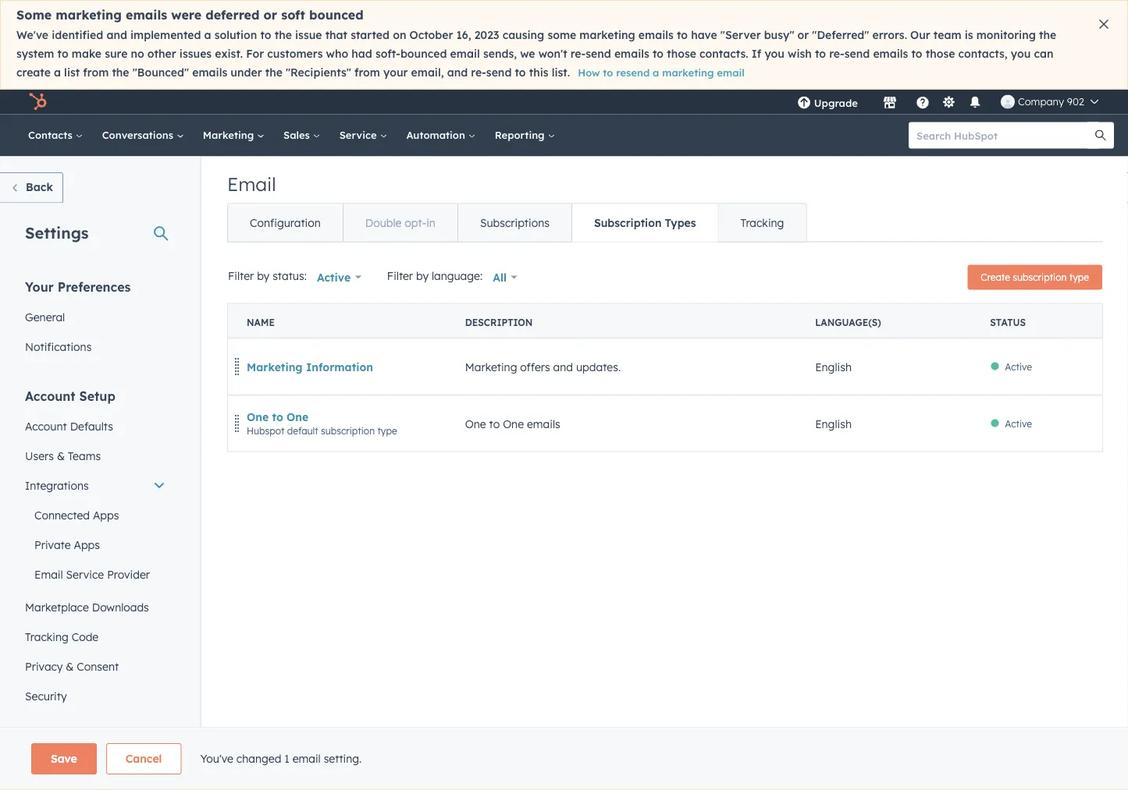 Task type: locate. For each thing, give the bounding box(es) containing it.
menu
[[786, 89, 1109, 114]]

0 horizontal spatial re-
[[471, 66, 486, 79]]

0 horizontal spatial you
[[765, 47, 785, 60]]

email for email service provider
[[34, 568, 63, 581]]

those
[[667, 47, 696, 60], [926, 47, 955, 60]]

those down team
[[926, 47, 955, 60]]

by
[[257, 269, 270, 283], [416, 269, 429, 283]]

properties
[[25, 769, 78, 783]]

provider
[[107, 568, 150, 581]]

0 horizontal spatial by
[[257, 269, 270, 283]]

setting.
[[324, 753, 362, 766]]

subscription types link
[[571, 204, 718, 242]]

marketing down contacts.
[[662, 66, 714, 79]]

service link
[[330, 114, 397, 157]]

&
[[57, 449, 65, 463], [66, 660, 74, 673]]

2 horizontal spatial send
[[844, 47, 870, 60]]

account up users
[[25, 419, 67, 433]]

hubspot link
[[19, 93, 59, 111]]

1 vertical spatial marketing
[[580, 28, 635, 42]]

marketplace
[[25, 600, 89, 614]]

0 vertical spatial &
[[57, 449, 65, 463]]

bounced
[[309, 7, 364, 23], [400, 47, 447, 60]]

navigation
[[227, 203, 807, 242]]

management
[[59, 738, 142, 753]]

& right users
[[57, 449, 65, 463]]

email down private
[[34, 568, 63, 581]]

marketing
[[203, 129, 257, 142], [247, 360, 303, 374], [465, 360, 517, 374]]

mateo roberts image
[[1001, 95, 1015, 109]]

resend
[[616, 66, 650, 79]]

the
[[275, 28, 292, 42], [1039, 28, 1056, 42], [112, 66, 129, 79], [265, 66, 282, 79]]

close banner icon image
[[1099, 20, 1109, 29]]

send down sends,
[[486, 66, 512, 79]]

service down private apps link
[[66, 568, 104, 581]]

0 vertical spatial subscription
[[1013, 272, 1067, 283]]

busy"
[[764, 28, 794, 42]]

subscription right default
[[321, 425, 375, 437]]

1 vertical spatial email
[[717, 66, 745, 79]]

0 horizontal spatial send
[[486, 66, 512, 79]]

2 account from the top
[[25, 419, 67, 433]]

or up wish
[[797, 28, 809, 42]]

filter down double opt-in link
[[387, 269, 413, 283]]

2 english from the top
[[815, 417, 852, 431]]

status:
[[273, 269, 307, 283]]

type inside button
[[1069, 272, 1089, 283]]

create
[[981, 272, 1010, 283]]

tracking inside account setup element
[[25, 630, 69, 644]]

1 filter from the left
[[228, 269, 254, 283]]

0 vertical spatial service
[[339, 129, 380, 142]]

0 horizontal spatial subscription
[[321, 425, 375, 437]]

solution
[[214, 28, 257, 42]]

from
[[83, 66, 109, 79], [354, 66, 380, 79]]

connected
[[34, 508, 90, 522]]

bounced up that
[[309, 7, 364, 23]]

to left this
[[515, 66, 526, 79]]

the right under at the top of page
[[265, 66, 282, 79]]

1 vertical spatial subscription
[[321, 425, 375, 437]]

we
[[520, 47, 535, 60]]

0 horizontal spatial those
[[667, 47, 696, 60]]

the down sure
[[112, 66, 129, 79]]

2 you from the left
[[1011, 47, 1031, 60]]

re-
[[570, 47, 586, 60], [829, 47, 844, 60], [471, 66, 486, 79]]

create subscription type button
[[967, 265, 1102, 290]]

1 horizontal spatial email
[[227, 172, 276, 196]]

by for language:
[[416, 269, 429, 283]]

& for privacy
[[66, 660, 74, 673]]

notifications button
[[962, 89, 988, 114]]

teams
[[68, 449, 101, 463]]

1 vertical spatial and
[[447, 66, 468, 79]]

1 by from the left
[[257, 269, 270, 283]]

subscription
[[1013, 272, 1067, 283], [321, 425, 375, 437]]

email inside account setup element
[[34, 568, 63, 581]]

1 vertical spatial bounced
[[400, 47, 447, 60]]

menu containing company 902
[[786, 89, 1109, 114]]

tracking inside navigation
[[741, 216, 784, 230]]

private apps
[[34, 538, 100, 552]]

1 vertical spatial email
[[34, 568, 63, 581]]

1 horizontal spatial &
[[66, 660, 74, 673]]

0 horizontal spatial &
[[57, 449, 65, 463]]

tracking code link
[[16, 622, 175, 652]]

a right resend
[[653, 66, 659, 79]]

email down '16,'
[[450, 47, 480, 60]]

1 horizontal spatial subscription
[[1013, 272, 1067, 283]]

english for marketing offers and updates.
[[815, 360, 852, 374]]

account for account setup
[[25, 388, 75, 404]]

0 horizontal spatial type
[[377, 425, 397, 437]]

re- up how
[[570, 47, 586, 60]]

october
[[409, 28, 453, 42]]

marketing for marketing
[[203, 129, 257, 142]]

0 vertical spatial type
[[1069, 272, 1089, 283]]

marketing link
[[193, 114, 274, 157]]

active inside popup button
[[317, 270, 351, 284]]

preferences
[[58, 279, 131, 294]]

you right if at top right
[[765, 47, 785, 60]]

0 vertical spatial or
[[264, 7, 277, 23]]

Search HubSpot search field
[[909, 122, 1100, 149]]

1 vertical spatial english
[[815, 417, 852, 431]]

you've changed 1 email setting.
[[200, 753, 362, 766]]

company 902
[[1018, 95, 1084, 108]]

from down make
[[83, 66, 109, 79]]

1 vertical spatial type
[[377, 425, 397, 437]]

emails up how to resend a marketing email link
[[638, 28, 674, 42]]

from down had
[[354, 66, 380, 79]]

we've
[[16, 28, 48, 42]]

bounced inside we've identified and implemented a solution to the issue that started on october 16, 2023 causing some marketing emails to have "server busy" or "deferred" errors. our team is monitoring the system to make sure no other issues exist. for customers who had soft-bounced email sends, we won't re-send emails to those contacts. if you wish to re-send emails to those contacts, you can create a list from the "bounced" emails under the "recipients" from your email, and re-send to this list.
[[400, 47, 447, 60]]

to up how to resend a marketing email link
[[653, 47, 664, 60]]

1 horizontal spatial email
[[450, 47, 480, 60]]

2 those from the left
[[926, 47, 955, 60]]

and
[[106, 28, 127, 42], [447, 66, 468, 79], [553, 360, 573, 374]]

1 vertical spatial account
[[25, 419, 67, 433]]

a left list
[[54, 66, 61, 79]]

1 vertical spatial or
[[797, 28, 809, 42]]

all
[[493, 270, 507, 284]]

0 horizontal spatial service
[[66, 568, 104, 581]]

email right the 1
[[292, 753, 321, 766]]

1 horizontal spatial and
[[447, 66, 468, 79]]

2 filter from the left
[[387, 269, 413, 283]]

email down contacts.
[[717, 66, 745, 79]]

upgrade
[[814, 97, 858, 110]]

apps down integrations 'button'
[[93, 508, 119, 522]]

0 horizontal spatial from
[[83, 66, 109, 79]]

apps for connected apps
[[93, 508, 119, 522]]

search button
[[1087, 122, 1114, 149]]

and for offers
[[553, 360, 573, 374]]

0 vertical spatial marketing
[[56, 7, 122, 23]]

0 vertical spatial account
[[25, 388, 75, 404]]

type inside "one to one hubspot default subscription type"
[[377, 425, 397, 437]]

won't
[[538, 47, 567, 60]]

0 vertical spatial tracking
[[741, 216, 784, 230]]

this
[[529, 66, 548, 79]]

to up for in the top of the page
[[260, 28, 271, 42]]

bounced up the email,
[[400, 47, 447, 60]]

by left status:
[[257, 269, 270, 283]]

"bounced"
[[132, 66, 189, 79]]

2 by from the left
[[416, 269, 429, 283]]

0 horizontal spatial and
[[106, 28, 127, 42]]

1 vertical spatial apps
[[74, 538, 100, 552]]

0 vertical spatial english
[[815, 360, 852, 374]]

apps for private apps
[[74, 538, 100, 552]]

no
[[131, 47, 144, 60]]

can
[[1034, 47, 1053, 60]]

by left language:
[[416, 269, 429, 283]]

how
[[578, 66, 600, 79]]

help button
[[909, 89, 936, 114]]

apps
[[93, 508, 119, 522], [74, 538, 100, 552]]

active for marketing offers and updates.
[[1005, 361, 1032, 373]]

1 vertical spatial tracking
[[25, 630, 69, 644]]

1 horizontal spatial marketing
[[580, 28, 635, 42]]

have
[[691, 28, 717, 42]]

and right offers
[[553, 360, 573, 374]]

integrations button
[[16, 471, 175, 500]]

1 horizontal spatial tracking
[[741, 216, 784, 230]]

account up account defaults
[[25, 388, 75, 404]]

in
[[426, 216, 436, 230]]

0 horizontal spatial email
[[34, 568, 63, 581]]

to left have
[[677, 28, 688, 42]]

configuration link
[[228, 204, 343, 242]]

your preferences
[[25, 279, 131, 294]]

create
[[16, 66, 51, 79]]

send up how
[[586, 47, 611, 60]]

or left soft
[[264, 7, 277, 23]]

english for one to one emails
[[815, 417, 852, 431]]

filter left status:
[[228, 269, 254, 283]]

marketing down name
[[247, 360, 303, 374]]

active button
[[307, 262, 371, 293]]

emails down "issues"
[[192, 66, 227, 79]]

account
[[25, 388, 75, 404], [25, 419, 67, 433]]

the up can
[[1039, 28, 1056, 42]]

back link
[[0, 172, 63, 203]]

1 horizontal spatial bounced
[[400, 47, 447, 60]]

reporting link
[[485, 114, 565, 157]]

marketing up identified
[[56, 7, 122, 23]]

1 horizontal spatial by
[[416, 269, 429, 283]]

0 horizontal spatial filter
[[228, 269, 254, 283]]

service right sales link
[[339, 129, 380, 142]]

marketing left offers
[[465, 360, 517, 374]]

2023
[[474, 28, 499, 42]]

some
[[16, 7, 52, 23]]

system
[[16, 47, 54, 60]]

connected apps
[[34, 508, 119, 522]]

emails up resend
[[614, 47, 649, 60]]

exist.
[[215, 47, 243, 60]]

tracking
[[741, 216, 784, 230], [25, 630, 69, 644]]

0 vertical spatial email
[[450, 47, 480, 60]]

downloads
[[92, 600, 149, 614]]

marketing up how
[[580, 28, 635, 42]]

emails
[[126, 7, 167, 23], [638, 28, 674, 42], [614, 47, 649, 60], [873, 47, 908, 60], [192, 66, 227, 79], [527, 417, 560, 431]]

1 english from the top
[[815, 360, 852, 374]]

emails down marketing offers and updates.
[[527, 417, 560, 431]]

& right privacy
[[66, 660, 74, 673]]

some marketing emails were deferred or soft bounced
[[16, 7, 364, 23]]

a up "issues"
[[204, 28, 211, 42]]

1 horizontal spatial from
[[354, 66, 380, 79]]

causing
[[502, 28, 544, 42]]

2 horizontal spatial marketing
[[662, 66, 714, 79]]

1 vertical spatial &
[[66, 660, 74, 673]]

0 vertical spatial email
[[227, 172, 276, 196]]

apps up email service provider
[[74, 538, 100, 552]]

settings
[[25, 222, 89, 242]]

you left can
[[1011, 47, 1031, 60]]

2 horizontal spatial and
[[553, 360, 573, 374]]

0 vertical spatial active
[[317, 270, 351, 284]]

email for email
[[227, 172, 276, 196]]

1 horizontal spatial filter
[[387, 269, 413, 283]]

menu item
[[869, 89, 872, 114]]

1 horizontal spatial or
[[797, 28, 809, 42]]

1 horizontal spatial type
[[1069, 272, 1089, 283]]

save button
[[31, 744, 97, 775]]

save
[[51, 753, 77, 766]]

0 vertical spatial bounced
[[309, 7, 364, 23]]

tracking for tracking code
[[25, 630, 69, 644]]

notifications image
[[968, 96, 982, 110]]

email up configuration
[[227, 172, 276, 196]]

account inside account defaults link
[[25, 419, 67, 433]]

1 vertical spatial active
[[1005, 361, 1032, 373]]

1 horizontal spatial you
[[1011, 47, 1031, 60]]

contacts link
[[19, 114, 93, 157]]

customers
[[267, 47, 323, 60]]

email service provider link
[[16, 560, 175, 589]]

send down "deferred"
[[844, 47, 870, 60]]

notifications
[[25, 340, 92, 353]]

& inside "link"
[[57, 449, 65, 463]]

1 account from the top
[[25, 388, 75, 404]]

marketing down under at the top of page
[[203, 129, 257, 142]]

2 horizontal spatial email
[[717, 66, 745, 79]]

0 horizontal spatial tracking
[[25, 630, 69, 644]]

2 vertical spatial and
[[553, 360, 573, 374]]

0 vertical spatial apps
[[93, 508, 119, 522]]

1 horizontal spatial service
[[339, 129, 380, 142]]

one to one hubspot default subscription type
[[247, 410, 397, 437]]

monitoring
[[976, 28, 1036, 42]]

0 vertical spatial and
[[106, 28, 127, 42]]

email,
[[411, 66, 444, 79]]

2 vertical spatial active
[[1005, 418, 1032, 430]]

0 horizontal spatial bounced
[[309, 7, 364, 23]]

and up sure
[[106, 28, 127, 42]]

and right the email,
[[447, 66, 468, 79]]

0 horizontal spatial marketing
[[56, 7, 122, 23]]

re- down "deferred"
[[829, 47, 844, 60]]

re- down sends,
[[471, 66, 486, 79]]

privacy & consent link
[[16, 652, 175, 681]]

those up how to resend a marketing email link
[[667, 47, 696, 60]]

1 vertical spatial service
[[66, 568, 104, 581]]

type
[[1069, 272, 1089, 283], [377, 425, 397, 437]]

subscription right the create
[[1013, 272, 1067, 283]]

settings link
[[939, 94, 959, 110]]

filter for filter by language:
[[387, 269, 413, 283]]

to up hubspot
[[272, 410, 283, 424]]

1 horizontal spatial those
[[926, 47, 955, 60]]

our
[[910, 28, 930, 42]]

2 vertical spatial email
[[292, 753, 321, 766]]



Task type: vqa. For each thing, say whether or not it's contained in the screenshot.
checkbox
no



Task type: describe. For each thing, give the bounding box(es) containing it.
"deferred"
[[812, 28, 869, 42]]

marketing for marketing offers and updates.
[[465, 360, 517, 374]]

hubspot
[[247, 425, 284, 437]]

to down 'our' at the right top
[[911, 47, 922, 60]]

to right wish
[[815, 47, 826, 60]]

changed
[[236, 753, 281, 766]]

to right how
[[603, 66, 613, 79]]

is
[[965, 28, 973, 42]]

connected apps link
[[16, 500, 175, 530]]

marketplace downloads link
[[16, 593, 175, 622]]

implemented
[[130, 28, 201, 42]]

0 horizontal spatial a
[[54, 66, 61, 79]]

1 horizontal spatial re-
[[570, 47, 586, 60]]

opt-
[[405, 216, 426, 230]]

information
[[306, 360, 373, 374]]

your preferences element
[[16, 278, 175, 361]]

2 horizontal spatial a
[[653, 66, 659, 79]]

identified
[[52, 28, 103, 42]]

the up customers
[[275, 28, 292, 42]]

your
[[25, 279, 54, 294]]

email inside we've identified and implemented a solution to the issue that started on october 16, 2023 causing some marketing emails to have "server busy" or "deferred" errors. our team is monitoring the system to make sure no other issues exist. for customers who had soft-bounced email sends, we won't re-send emails to those contacts. if you wish to re-send emails to those contacts, you can create a list from the "bounced" emails under the "recipients" from your email, and re-send to this list.
[[450, 47, 480, 60]]

contacts,
[[958, 47, 1007, 60]]

one to one button
[[247, 410, 308, 424]]

integrations
[[25, 479, 89, 492]]

other
[[147, 47, 176, 60]]

tracking for tracking
[[741, 216, 784, 230]]

0 horizontal spatial or
[[264, 7, 277, 23]]

company
[[1018, 95, 1064, 108]]

cancel
[[126, 753, 162, 766]]

your
[[383, 66, 408, 79]]

wish
[[788, 47, 812, 60]]

security
[[25, 689, 67, 703]]

marketing information button
[[247, 360, 373, 374]]

account defaults link
[[16, 411, 175, 441]]

account setup
[[25, 388, 115, 404]]

emails down errors.
[[873, 47, 908, 60]]

company 902 button
[[991, 89, 1108, 114]]

1 you from the left
[[765, 47, 785, 60]]

all button
[[483, 262, 527, 293]]

account for account defaults
[[25, 419, 67, 433]]

started
[[351, 28, 390, 42]]

1 from from the left
[[83, 66, 109, 79]]

some marketing emails were deferred or soft bounced banner
[[0, 0, 1128, 89]]

issues
[[179, 47, 212, 60]]

marketing inside we've identified and implemented a solution to the issue that started on october 16, 2023 causing some marketing emails to have "server busy" or "deferred" errors. our team is monitoring the system to make sure no other issues exist. for customers who had soft-bounced email sends, we won't re-send emails to those contacts. if you wish to re-send emails to those contacts, you can create a list from the "bounced" emails under the "recipients" from your email, and re-send to this list.
[[580, 28, 635, 42]]

email service provider
[[34, 568, 150, 581]]

types
[[665, 216, 696, 230]]

hubspot image
[[28, 93, 47, 111]]

double opt-in
[[365, 216, 436, 230]]

back
[[26, 180, 53, 194]]

by for status:
[[257, 269, 270, 283]]

code
[[72, 630, 99, 644]]

navigation containing configuration
[[227, 203, 807, 242]]

some
[[548, 28, 576, 42]]

marketing for marketing information
[[247, 360, 303, 374]]

1
[[284, 753, 289, 766]]

to up list
[[57, 47, 68, 60]]

users & teams link
[[16, 441, 175, 471]]

were
[[171, 7, 201, 23]]

1 horizontal spatial send
[[586, 47, 611, 60]]

contacts
[[28, 129, 75, 142]]

sales
[[283, 129, 313, 142]]

description
[[465, 317, 533, 328]]

902
[[1067, 95, 1084, 108]]

if
[[752, 47, 761, 60]]

or inside we've identified and implemented a solution to the issue that started on october 16, 2023 causing some marketing emails to have "server busy" or "deferred" errors. our team is monitoring the system to make sure no other issues exist. for customers who had soft-bounced email sends, we won't re-send emails to those contacts. if you wish to re-send emails to those contacts, you can create a list from the "bounced" emails under the "recipients" from your email, and re-send to this list.
[[797, 28, 809, 42]]

general
[[25, 310, 65, 324]]

emails up 'implemented'
[[126, 7, 167, 23]]

soft-
[[375, 47, 400, 60]]

2 horizontal spatial re-
[[829, 47, 844, 60]]

0 horizontal spatial email
[[292, 753, 321, 766]]

data
[[25, 738, 56, 753]]

marketing offers and updates.
[[465, 360, 621, 374]]

defaults
[[70, 419, 113, 433]]

how to resend a marketing email
[[578, 66, 745, 79]]

1 horizontal spatial a
[[204, 28, 211, 42]]

account setup element
[[16, 387, 175, 711]]

under
[[231, 66, 262, 79]]

2 from from the left
[[354, 66, 380, 79]]

help image
[[916, 96, 930, 110]]

list.
[[552, 66, 570, 79]]

to down marketing offers and updates.
[[489, 417, 500, 431]]

consent
[[77, 660, 119, 673]]

service inside account setup element
[[66, 568, 104, 581]]

reporting
[[495, 129, 548, 142]]

subscriptions
[[480, 216, 550, 230]]

subscription inside "one to one hubspot default subscription type"
[[321, 425, 375, 437]]

automation
[[406, 129, 468, 142]]

for
[[246, 47, 264, 60]]

you've
[[200, 753, 233, 766]]

filter by status:
[[228, 269, 307, 283]]

contacts.
[[699, 47, 748, 60]]

private
[[34, 538, 71, 552]]

filter for filter by status:
[[228, 269, 254, 283]]

account defaults
[[25, 419, 113, 433]]

errors.
[[872, 28, 907, 42]]

filter by language:
[[387, 269, 483, 283]]

subscription inside button
[[1013, 272, 1067, 283]]

subscription
[[594, 216, 662, 230]]

sales link
[[274, 114, 330, 157]]

marketplace downloads
[[25, 600, 149, 614]]

double
[[365, 216, 402, 230]]

private apps link
[[16, 530, 175, 560]]

to inside "one to one hubspot default subscription type"
[[272, 410, 283, 424]]

marketplaces image
[[883, 96, 897, 110]]

tracking code
[[25, 630, 99, 644]]

sends,
[[483, 47, 517, 60]]

settings image
[[942, 96, 956, 110]]

deferred
[[205, 7, 260, 23]]

search image
[[1095, 130, 1106, 141]]

soft
[[281, 7, 305, 23]]

users
[[25, 449, 54, 463]]

upgrade image
[[797, 96, 811, 110]]

language:
[[432, 269, 483, 283]]

name
[[247, 317, 275, 328]]

updates.
[[576, 360, 621, 374]]

16,
[[456, 28, 471, 42]]

automation link
[[397, 114, 485, 157]]

security link
[[16, 681, 175, 711]]

and for identified
[[106, 28, 127, 42]]

& for users
[[57, 449, 65, 463]]

data management element
[[16, 737, 175, 791]]

active for one to one emails
[[1005, 418, 1032, 430]]

2 vertical spatial marketing
[[662, 66, 714, 79]]

1 those from the left
[[667, 47, 696, 60]]

marketplaces button
[[873, 89, 906, 114]]



